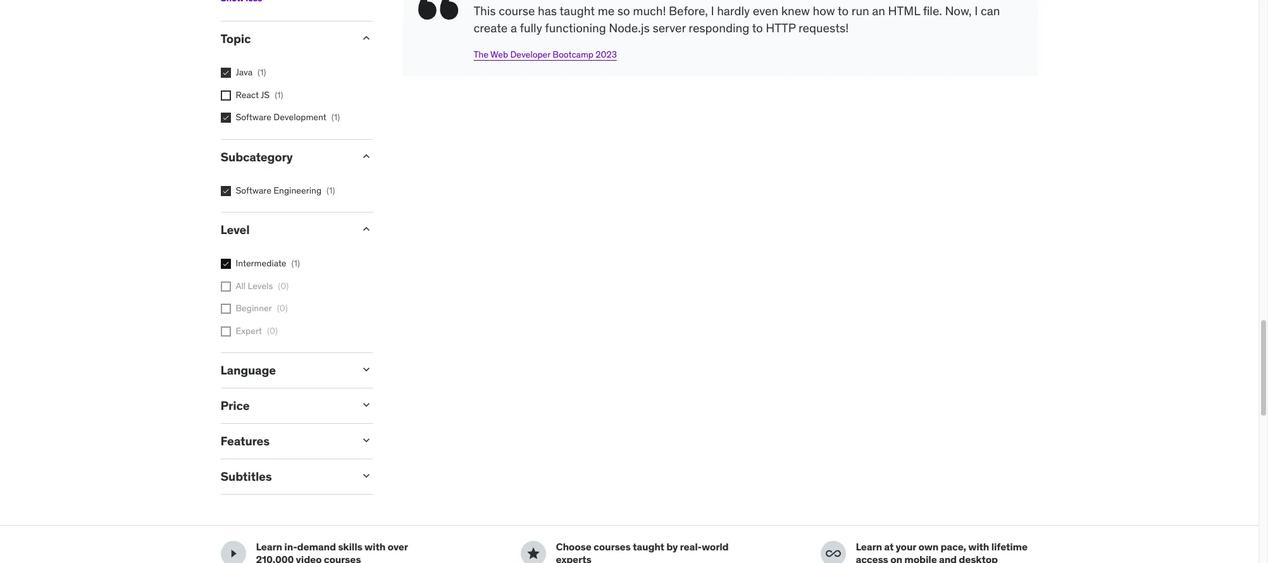 Task type: describe. For each thing, give the bounding box(es) containing it.
xsmall image for all
[[221, 281, 231, 292]]

xsmall image for intermediate (1)
[[221, 259, 231, 269]]

so
[[618, 3, 630, 19]]

1 horizontal spatial to
[[838, 3, 849, 19]]

knew
[[781, 3, 810, 19]]

responding
[[689, 20, 749, 35]]

features
[[221, 434, 270, 449]]

xsmall image for java (1)
[[221, 68, 231, 78]]

(1) for development
[[332, 112, 340, 123]]

choose
[[556, 541, 592, 553]]

now,
[[945, 3, 972, 19]]

medium image for learn in-demand skills with over 210,000 video courses
[[226, 546, 241, 561]]

levels
[[248, 280, 273, 292]]

video
[[296, 553, 322, 563]]

by
[[667, 541, 678, 553]]

experts
[[556, 553, 591, 563]]

pace,
[[941, 541, 966, 553]]

lifetime
[[992, 541, 1028, 553]]

at
[[884, 541, 894, 553]]

small image for features
[[360, 434, 372, 447]]

how
[[813, 3, 835, 19]]

even
[[753, 3, 779, 19]]

course
[[499, 3, 535, 19]]

small image for subtitles
[[360, 470, 372, 482]]

2023
[[596, 49, 617, 60]]

beginner
[[236, 303, 272, 314]]

choose courses taught by real-world experts
[[556, 541, 729, 563]]

skills
[[338, 541, 362, 553]]

on
[[891, 553, 902, 563]]

the web developer bootcamp 2023
[[474, 49, 617, 60]]

this course has taught me so much! before, i hardly even knew how to run an html file. now, i can create a fully functioning node.js server responding to http requests!
[[474, 3, 1000, 35]]

functioning
[[545, 20, 606, 35]]

subtitles
[[221, 469, 272, 484]]

hardly
[[717, 3, 750, 19]]

medium image for learn at your own pace, with lifetime access on mobile and desktop
[[826, 546, 841, 561]]

requests!
[[799, 20, 849, 35]]

demand
[[297, 541, 336, 553]]

(0) for beginner (0)
[[277, 303, 288, 314]]

own
[[919, 541, 939, 553]]

0 vertical spatial (0)
[[278, 280, 289, 292]]

java (1)
[[236, 67, 266, 78]]

level
[[221, 222, 250, 238]]

learn in-demand skills with over 210,000 video courses
[[256, 541, 408, 563]]

(1) right intermediate
[[291, 258, 300, 269]]

software development (1)
[[236, 112, 340, 123]]

small image for topic
[[360, 32, 372, 45]]

210,000
[[256, 553, 294, 563]]

learn for learn at your own pace, with lifetime access on mobile and desktop
[[856, 541, 882, 553]]

2 i from the left
[[975, 3, 978, 19]]

development
[[274, 112, 326, 123]]

fully
[[520, 20, 542, 35]]

1 i from the left
[[711, 3, 714, 19]]

world
[[702, 541, 729, 553]]

expert
[[236, 325, 262, 337]]

learn at your own pace, with lifetime access on mobile and desktop
[[856, 541, 1028, 563]]

beginner (0)
[[236, 303, 288, 314]]

medium image for choose courses taught by real-world experts
[[526, 546, 541, 561]]

all levels (0)
[[236, 280, 289, 292]]

features button
[[221, 434, 350, 449]]

0 horizontal spatial to
[[752, 20, 763, 35]]

create
[[474, 20, 508, 35]]

subtitles button
[[221, 469, 350, 484]]

an
[[872, 3, 885, 19]]

with inside learn at your own pace, with lifetime access on mobile and desktop
[[969, 541, 989, 553]]

price button
[[221, 398, 350, 413]]

all
[[236, 280, 246, 292]]

and
[[939, 553, 957, 563]]

courses inside 'choose courses taught by real-world experts'
[[594, 541, 631, 553]]

(1) for js
[[275, 89, 283, 100]]

can
[[981, 3, 1000, 19]]

language
[[221, 363, 276, 378]]

software for software development
[[236, 112, 271, 123]]



Task type: locate. For each thing, give the bounding box(es) containing it.
in-
[[284, 541, 297, 553]]

taught left the by at the bottom
[[633, 541, 664, 553]]

0 horizontal spatial courses
[[324, 553, 361, 563]]

with right pace,
[[969, 541, 989, 553]]

1 horizontal spatial taught
[[633, 541, 664, 553]]

small image for price
[[360, 399, 372, 412]]

1 horizontal spatial with
[[969, 541, 989, 553]]

learn inside learn in-demand skills with over 210,000 video courses
[[256, 541, 282, 553]]

5 xsmall image from the top
[[221, 259, 231, 269]]

small image
[[360, 223, 372, 236], [360, 364, 372, 376], [360, 399, 372, 412], [360, 434, 372, 447], [360, 470, 372, 482]]

a
[[511, 20, 517, 35]]

4 small image from the top
[[360, 434, 372, 447]]

react
[[236, 89, 259, 100]]

developer
[[510, 49, 551, 60]]

access
[[856, 553, 888, 563]]

xsmall image for software development (1)
[[221, 113, 231, 123]]

i up responding
[[711, 3, 714, 19]]

(1) right js
[[275, 89, 283, 100]]

with inside learn in-demand skills with over 210,000 video courses
[[365, 541, 385, 553]]

(1) right development
[[332, 112, 340, 123]]

1 with from the left
[[365, 541, 385, 553]]

file.
[[923, 3, 942, 19]]

taught inside this course has taught me so much! before, i hardly even knew how to run an html file. now, i can create a fully functioning node.js server responding to http requests!
[[560, 3, 595, 19]]

over
[[388, 541, 408, 553]]

2 xsmall image from the top
[[221, 90, 231, 100]]

server
[[653, 20, 686, 35]]

price
[[221, 398, 250, 413]]

web
[[490, 49, 508, 60]]

0 vertical spatial small image
[[360, 32, 372, 45]]

small image for level
[[360, 223, 372, 236]]

1 horizontal spatial medium image
[[526, 546, 541, 561]]

taught inside 'choose courses taught by real-world experts'
[[633, 541, 664, 553]]

1 vertical spatial xsmall image
[[221, 304, 231, 314]]

2 xsmall image from the top
[[221, 304, 231, 314]]

software down the subcategory
[[236, 185, 271, 196]]

medium image left access
[[826, 546, 841, 561]]

medium image left 210,000
[[226, 546, 241, 561]]

2 horizontal spatial medium image
[[826, 546, 841, 561]]

3 medium image from the left
[[826, 546, 841, 561]]

with
[[365, 541, 385, 553], [969, 541, 989, 553]]

xsmall image left "react" at the top
[[221, 90, 231, 100]]

node.js
[[609, 20, 650, 35]]

medium image left experts
[[526, 546, 541, 561]]

4 xsmall image from the top
[[221, 186, 231, 196]]

small image for language
[[360, 364, 372, 376]]

5 small image from the top
[[360, 470, 372, 482]]

xsmall image left all
[[221, 281, 231, 292]]

taught up functioning at the left top of the page
[[560, 3, 595, 19]]

expert (0)
[[236, 325, 278, 337]]

courses right video
[[324, 553, 361, 563]]

intermediate
[[236, 258, 286, 269]]

software
[[236, 112, 271, 123], [236, 185, 271, 196]]

1 small image from the top
[[360, 32, 372, 45]]

(1) for engineering
[[327, 185, 335, 196]]

this
[[474, 3, 496, 19]]

(1) right engineering
[[327, 185, 335, 196]]

1 small image from the top
[[360, 223, 372, 236]]

(0) for expert (0)
[[267, 325, 278, 337]]

has
[[538, 3, 557, 19]]

xsmall image
[[221, 281, 231, 292], [221, 304, 231, 314], [221, 326, 231, 337]]

subcategory
[[221, 149, 293, 164]]

react js (1)
[[236, 89, 283, 100]]

before,
[[669, 3, 708, 19]]

1 medium image from the left
[[226, 546, 241, 561]]

1 vertical spatial taught
[[633, 541, 664, 553]]

2 software from the top
[[236, 185, 271, 196]]

(0)
[[278, 280, 289, 292], [277, 303, 288, 314], [267, 325, 278, 337]]

small image
[[360, 32, 372, 45], [360, 150, 372, 163]]

engineering
[[274, 185, 322, 196]]

js
[[261, 89, 270, 100]]

xsmall image up level
[[221, 186, 231, 196]]

small image for subcategory
[[360, 150, 372, 163]]

medium image
[[226, 546, 241, 561], [526, 546, 541, 561], [826, 546, 841, 561]]

0 horizontal spatial with
[[365, 541, 385, 553]]

1 software from the top
[[236, 112, 271, 123]]

i left can
[[975, 3, 978, 19]]

me
[[598, 3, 615, 19]]

0 vertical spatial to
[[838, 3, 849, 19]]

1 horizontal spatial i
[[975, 3, 978, 19]]

1 xsmall image from the top
[[221, 281, 231, 292]]

real-
[[680, 541, 702, 553]]

http
[[766, 20, 796, 35]]

1 xsmall image from the top
[[221, 68, 231, 78]]

software for software engineering
[[236, 185, 271, 196]]

the
[[474, 49, 489, 60]]

topic
[[221, 31, 251, 46]]

software engineering (1)
[[236, 185, 335, 196]]

taught
[[560, 3, 595, 19], [633, 541, 664, 553]]

the web developer bootcamp 2023 link
[[474, 49, 617, 60]]

2 small image from the top
[[360, 150, 372, 163]]

xsmall image left beginner on the bottom
[[221, 304, 231, 314]]

2 vertical spatial (0)
[[267, 325, 278, 337]]

to down even
[[752, 20, 763, 35]]

run
[[852, 3, 869, 19]]

xsmall image up the subcategory
[[221, 113, 231, 123]]

intermediate (1)
[[236, 258, 300, 269]]

(0) right 'levels'
[[278, 280, 289, 292]]

xsmall image left java
[[221, 68, 231, 78]]

0 vertical spatial xsmall image
[[221, 281, 231, 292]]

learn
[[256, 541, 282, 553], [856, 541, 882, 553]]

0 vertical spatial software
[[236, 112, 271, 123]]

level button
[[221, 222, 350, 238]]

1 vertical spatial software
[[236, 185, 271, 196]]

xsmall image for software engineering (1)
[[221, 186, 231, 196]]

1 vertical spatial to
[[752, 20, 763, 35]]

learn left at
[[856, 541, 882, 553]]

0 horizontal spatial i
[[711, 3, 714, 19]]

learn for learn in-demand skills with over 210,000 video courses
[[256, 541, 282, 553]]

courses right choose
[[594, 541, 631, 553]]

2 learn from the left
[[856, 541, 882, 553]]

(0) right expert
[[267, 325, 278, 337]]

1 horizontal spatial learn
[[856, 541, 882, 553]]

xsmall image for expert
[[221, 326, 231, 337]]

1 learn from the left
[[256, 541, 282, 553]]

(0) right beginner on the bottom
[[277, 303, 288, 314]]

2 small image from the top
[[360, 364, 372, 376]]

learn left in-
[[256, 541, 282, 553]]

html
[[888, 3, 920, 19]]

(1)
[[258, 67, 266, 78], [275, 89, 283, 100], [332, 112, 340, 123], [327, 185, 335, 196], [291, 258, 300, 269]]

language button
[[221, 363, 350, 378]]

2 medium image from the left
[[526, 546, 541, 561]]

mobile
[[905, 553, 937, 563]]

courses inside learn in-demand skills with over 210,000 video courses
[[324, 553, 361, 563]]

software down react js (1)
[[236, 112, 271, 123]]

desktop
[[959, 553, 998, 563]]

xsmall image left expert
[[221, 326, 231, 337]]

i
[[711, 3, 714, 19], [975, 3, 978, 19]]

1 horizontal spatial courses
[[594, 541, 631, 553]]

xsmall image for beginner
[[221, 304, 231, 314]]

subcategory button
[[221, 149, 350, 164]]

xsmall image
[[221, 68, 231, 78], [221, 90, 231, 100], [221, 113, 231, 123], [221, 186, 231, 196], [221, 259, 231, 269]]

2 with from the left
[[969, 541, 989, 553]]

0 horizontal spatial learn
[[256, 541, 282, 553]]

0 vertical spatial taught
[[560, 3, 595, 19]]

2 vertical spatial xsmall image
[[221, 326, 231, 337]]

0 horizontal spatial taught
[[560, 3, 595, 19]]

xsmall image for react js (1)
[[221, 90, 231, 100]]

1 vertical spatial small image
[[360, 150, 372, 163]]

with left 'over' at the left bottom of the page
[[365, 541, 385, 553]]

xsmall image down level
[[221, 259, 231, 269]]

0 horizontal spatial medium image
[[226, 546, 241, 561]]

to left the run
[[838, 3, 849, 19]]

much!
[[633, 3, 666, 19]]

your
[[896, 541, 916, 553]]

java
[[236, 67, 253, 78]]

to
[[838, 3, 849, 19], [752, 20, 763, 35]]

3 small image from the top
[[360, 399, 372, 412]]

courses
[[594, 541, 631, 553], [324, 553, 361, 563]]

bootcamp
[[553, 49, 594, 60]]

topic button
[[221, 31, 350, 46]]

3 xsmall image from the top
[[221, 326, 231, 337]]

learn inside learn at your own pace, with lifetime access on mobile and desktop
[[856, 541, 882, 553]]

3 xsmall image from the top
[[221, 113, 231, 123]]

(1) right java
[[258, 67, 266, 78]]

1 vertical spatial (0)
[[277, 303, 288, 314]]



Task type: vqa. For each thing, say whether or not it's contained in the screenshot.
• related to Code & Slides Download
no



